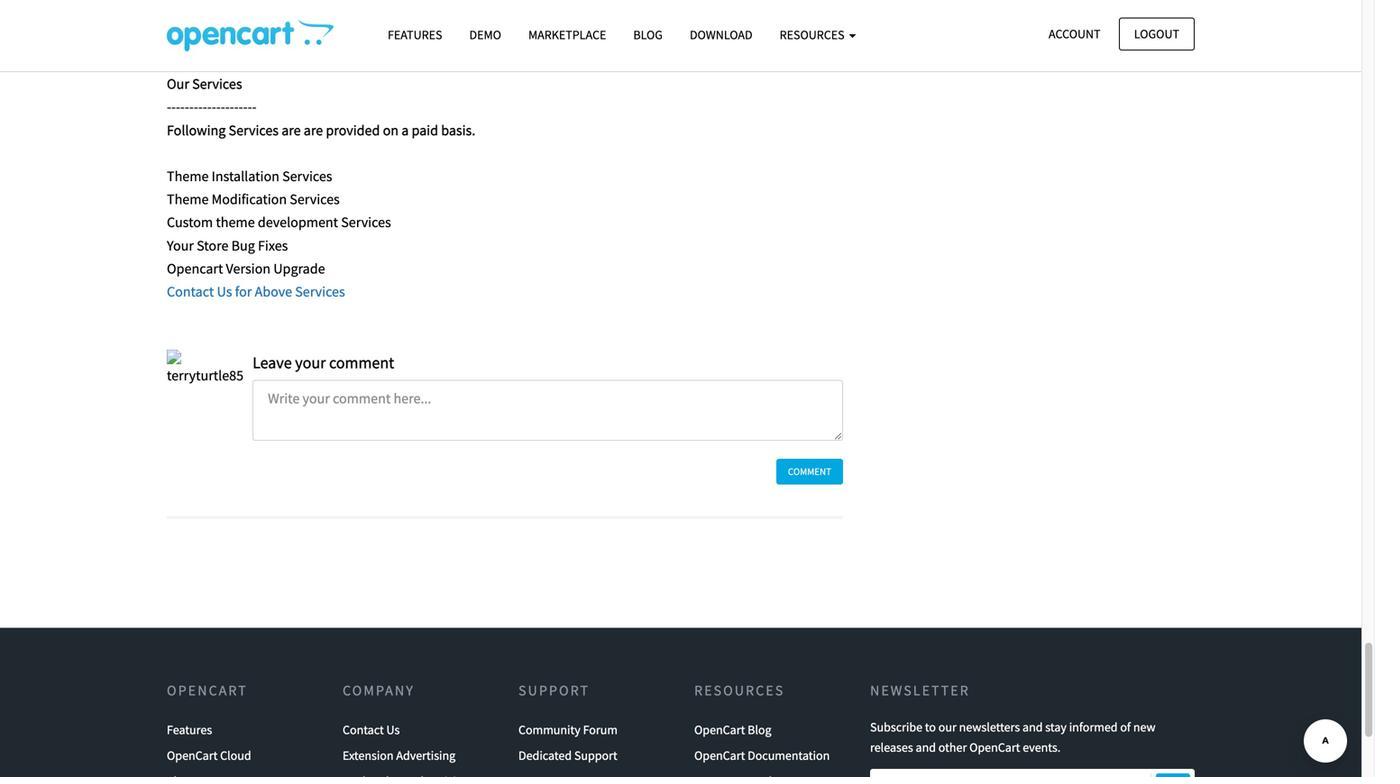 Task type: locate. For each thing, give the bounding box(es) containing it.
0 vertical spatial v-
[[251, 6, 263, 24]]

1 vertical spatial features link
[[167, 718, 212, 744]]

19 - from the left
[[248, 98, 252, 116]]

us up extension advertising
[[387, 722, 400, 739]]

1 are from the left
[[282, 121, 301, 139]]

1 vertical spatial contact
[[343, 722, 384, 739]]

1 horizontal spatial and
[[1023, 720, 1043, 736]]

opencart down opencart blog "link"
[[695, 748, 746, 764]]

advertising
[[396, 748, 456, 764]]

community
[[519, 722, 581, 739]]

and
[[1023, 720, 1043, 736], [916, 740, 937, 756]]

informed
[[1070, 720, 1118, 736]]

1 vertical spatial theme
[[167, 190, 209, 209]]

2 - from the left
[[171, 98, 176, 116]]

bug
[[232, 237, 255, 255]]

accura left ocean
[[167, 6, 207, 24]]

resources link
[[767, 19, 870, 51]]

demo
[[470, 27, 502, 43]]

16 - from the left
[[234, 98, 239, 116]]

1 - from the left
[[167, 98, 171, 116]]

version
[[226, 260, 271, 278]]

1 vertical spatial features
[[167, 722, 212, 739]]

0 vertical spatial features
[[388, 27, 443, 43]]

demo link
[[456, 19, 515, 51]]

services
[[192, 75, 242, 93], [229, 121, 279, 139], [282, 167, 332, 185], [290, 190, 340, 209], [341, 214, 391, 232], [295, 283, 345, 301]]

our
[[939, 720, 957, 736]]

0 horizontal spatial contact
[[167, 283, 214, 301]]

0 vertical spatial us
[[217, 283, 232, 301]]

and up events.
[[1023, 720, 1043, 736]]

9 - from the left
[[203, 98, 207, 116]]

paid
[[412, 121, 439, 139]]

opencart inside subscribe to our newsletters and stay informed of new releases and other opencart events.
[[970, 740, 1021, 756]]

opencart blog link
[[695, 718, 772, 744]]

1 horizontal spatial features link
[[374, 19, 456, 51]]

marketplace link
[[515, 19, 620, 51]]

opencart
[[167, 260, 223, 278]]

stay
[[1046, 720, 1067, 736]]

support down the forum
[[575, 748, 618, 764]]

20 - from the left
[[252, 98, 257, 116]]

opencart inside "link"
[[695, 722, 746, 739]]

1 vertical spatial blog
[[748, 722, 772, 739]]

forest
[[210, 29, 248, 47]]

support
[[519, 682, 590, 700], [575, 748, 618, 764]]

support up community
[[519, 682, 590, 700]]

blog inside blog link
[[634, 27, 663, 43]]

1 right ocean
[[263, 6, 270, 24]]

1 horizontal spatial us
[[387, 722, 400, 739]]

contact down 'opencart'
[[167, 283, 214, 301]]

v-
[[251, 6, 263, 24], [251, 29, 262, 47]]

0 horizontal spatial features
[[167, 722, 212, 739]]

blog up opencart documentation
[[748, 722, 772, 739]]

11 - from the left
[[212, 98, 216, 116]]

1 vertical spatial support
[[575, 748, 618, 764]]

contact
[[167, 283, 214, 301], [343, 722, 384, 739]]

contact us for above services link
[[167, 283, 345, 301]]

to
[[926, 720, 937, 736]]

community forum
[[519, 722, 618, 739]]

1 vertical spatial accura
[[167, 29, 207, 47]]

contact up 'extension'
[[343, 722, 384, 739]]

-
[[167, 98, 171, 116], [171, 98, 176, 116], [176, 98, 180, 116], [180, 98, 185, 116], [185, 98, 189, 116], [189, 98, 194, 116], [194, 98, 198, 116], [198, 98, 203, 116], [203, 98, 207, 116], [207, 98, 212, 116], [212, 98, 216, 116], [216, 98, 221, 116], [221, 98, 225, 116], [225, 98, 230, 116], [230, 98, 234, 116], [234, 98, 239, 116], [239, 98, 243, 116], [243, 98, 248, 116], [248, 98, 252, 116], [252, 98, 257, 116]]

store
[[197, 237, 229, 255]]

features link left "demo"
[[374, 19, 456, 51]]

8 - from the left
[[198, 98, 203, 116]]

contact us
[[343, 722, 400, 739]]

blog
[[634, 27, 663, 43], [748, 722, 772, 739]]

0 horizontal spatial us
[[217, 283, 232, 301]]

blog left download
[[634, 27, 663, 43]]

opencart up opencart cloud
[[167, 682, 248, 700]]

features for opencart cloud
[[167, 722, 212, 739]]

15 - from the left
[[230, 98, 234, 116]]

us left for
[[217, 283, 232, 301]]

0 vertical spatial blog
[[634, 27, 663, 43]]

features link up opencart cloud
[[167, 718, 212, 744]]

forum
[[583, 722, 618, 739]]

a
[[402, 121, 409, 139]]

features left "demo"
[[388, 27, 443, 43]]

accura
[[167, 6, 207, 24], [167, 29, 207, 47]]

0 vertical spatial accura
[[167, 6, 207, 24]]

theme
[[167, 167, 209, 185], [167, 190, 209, 209]]

basis.
[[441, 121, 476, 139]]

and down the to
[[916, 740, 937, 756]]

accura left the "forest"
[[167, 29, 207, 47]]

0 vertical spatial features link
[[374, 19, 456, 51]]

0 horizontal spatial and
[[916, 740, 937, 756]]

0 horizontal spatial blog
[[634, 27, 663, 43]]

us
[[217, 283, 232, 301], [387, 722, 400, 739]]

0 vertical spatial theme
[[167, 167, 209, 185]]

6 - from the left
[[189, 98, 194, 116]]

1 horizontal spatial blog
[[748, 722, 772, 739]]

0 horizontal spatial are
[[282, 121, 301, 139]]

custom
[[167, 214, 213, 232]]

opencart up opencart documentation
[[695, 722, 746, 739]]

1 vertical spatial resources
[[695, 682, 785, 700]]

documentation
[[748, 748, 830, 764]]

newsletters
[[960, 720, 1021, 736]]

theme installation services theme modification services custom theme development services your store bug fixes opencart version upgrade contact us for above services
[[167, 167, 391, 301]]

cloud
[[220, 748, 251, 764]]

provided
[[326, 121, 380, 139]]

features
[[388, 27, 443, 43], [167, 722, 212, 739]]

v- right ocean
[[251, 6, 263, 24]]

on
[[383, 121, 399, 139]]

opencart
[[167, 682, 248, 700], [695, 722, 746, 739], [970, 740, 1021, 756], [167, 748, 218, 764], [695, 748, 746, 764]]

1 theme from the top
[[167, 167, 209, 185]]

features link for demo
[[374, 19, 456, 51]]

features link
[[374, 19, 456, 51], [167, 718, 212, 744]]

development
[[258, 214, 338, 232]]

support inside dedicated support link
[[575, 748, 618, 764]]

opencart down newsletters
[[970, 740, 1021, 756]]

comment button
[[777, 459, 844, 485]]

are
[[282, 121, 301, 139], [304, 121, 323, 139]]

1 horizontal spatial features
[[388, 27, 443, 43]]

0 vertical spatial and
[[1023, 720, 1043, 736]]

1 vertical spatial and
[[916, 740, 937, 756]]

comment
[[789, 465, 832, 478]]

0 vertical spatial contact
[[167, 283, 214, 301]]

fixes
[[258, 237, 288, 255]]

0 vertical spatial 1
[[263, 6, 270, 24]]

1 vertical spatial us
[[387, 722, 400, 739]]

1 right the "forest"
[[262, 29, 269, 47]]

features up opencart cloud
[[167, 722, 212, 739]]

opencart left cloud
[[167, 748, 218, 764]]

ocean
[[210, 6, 248, 24]]

0 horizontal spatial features link
[[167, 718, 212, 744]]

1
[[263, 6, 270, 24], [262, 29, 269, 47]]

18 - from the left
[[243, 98, 248, 116]]

company
[[343, 682, 415, 700]]

logout
[[1135, 26, 1180, 42]]

accura ocean v-1 accura forest v-1
[[167, 6, 270, 47]]

following
[[167, 121, 226, 139]]

resources
[[780, 27, 848, 43], [695, 682, 785, 700]]

1 horizontal spatial contact
[[343, 722, 384, 739]]

0 vertical spatial support
[[519, 682, 590, 700]]

4 - from the left
[[180, 98, 185, 116]]

1 horizontal spatial are
[[304, 121, 323, 139]]

contact inside theme installation services theme modification services custom theme development services your store bug fixes opencart version upgrade contact us for above services
[[167, 283, 214, 301]]

v- right the "forest"
[[251, 29, 262, 47]]

other
[[939, 740, 968, 756]]



Task type: describe. For each thing, give the bounding box(es) containing it.
0 vertical spatial resources
[[780, 27, 848, 43]]

subscribe to our newsletters and stay informed of new releases and other opencart events.
[[871, 720, 1156, 756]]

marketplace
[[529, 27, 607, 43]]

7 - from the left
[[194, 98, 198, 116]]

us inside theme installation services theme modification services custom theme development services your store bug fixes opencart version upgrade contact us for above services
[[217, 283, 232, 301]]

blog inside opencart blog "link"
[[748, 722, 772, 739]]

leave
[[253, 353, 292, 373]]

2 are from the left
[[304, 121, 323, 139]]

dedicated support link
[[519, 744, 618, 769]]

dedicated
[[519, 748, 572, 764]]

download link
[[677, 19, 767, 51]]

blog link
[[620, 19, 677, 51]]

modification
[[212, 190, 287, 209]]

opencart for opencart cloud
[[167, 748, 218, 764]]

for
[[235, 283, 252, 301]]

your
[[295, 353, 326, 373]]

13 - from the left
[[221, 98, 225, 116]]

account
[[1049, 26, 1101, 42]]

10 - from the left
[[207, 98, 212, 116]]

opencart cloud
[[167, 748, 251, 764]]

account link
[[1034, 18, 1117, 50]]

3 - from the left
[[176, 98, 180, 116]]

Leave your comment text field
[[253, 380, 844, 441]]

your
[[167, 237, 194, 255]]

newsletter
[[871, 682, 971, 700]]

terryturtle85 image
[[167, 350, 244, 387]]

17 - from the left
[[239, 98, 243, 116]]

opencart for opencart documentation
[[695, 748, 746, 764]]

theme
[[216, 214, 255, 232]]

events.
[[1023, 740, 1061, 756]]

of
[[1121, 720, 1131, 736]]

5 - from the left
[[185, 98, 189, 116]]

opencart blog
[[695, 722, 772, 739]]

2 accura from the top
[[167, 29, 207, 47]]

leave your comment
[[253, 353, 395, 373]]

14 - from the left
[[225, 98, 230, 116]]

opencart documentation link
[[695, 744, 830, 769]]

our
[[167, 75, 189, 93]]

extension advertising
[[343, 748, 456, 764]]

opencart documentation
[[695, 748, 830, 764]]

12 - from the left
[[216, 98, 221, 116]]

dedicated support
[[519, 748, 618, 764]]

logout link
[[1120, 18, 1196, 50]]

features for demo
[[388, 27, 443, 43]]

installation
[[212, 167, 280, 185]]

opencart cloud link
[[167, 744, 251, 769]]

2 theme from the top
[[167, 190, 209, 209]]

our services -------------------- following services are are provided on a paid basis.
[[167, 75, 476, 139]]

new
[[1134, 720, 1156, 736]]

opencart for opencart
[[167, 682, 248, 700]]

1 accura from the top
[[167, 6, 207, 24]]

features link for opencart cloud
[[167, 718, 212, 744]]

download
[[690, 27, 753, 43]]

extension
[[343, 748, 394, 764]]

opencart for opencart blog
[[695, 722, 746, 739]]

1 vertical spatial v-
[[251, 29, 262, 47]]

extension advertising link
[[343, 744, 456, 769]]

comment
[[329, 353, 395, 373]]

upgrade
[[274, 260, 325, 278]]

releases
[[871, 740, 914, 756]]

above
[[255, 283, 292, 301]]

1 vertical spatial 1
[[262, 29, 269, 47]]

subscribe
[[871, 720, 923, 736]]

contact us link
[[343, 718, 400, 744]]

opencart - accura carbon v-1 multipurpose theme image
[[167, 19, 334, 51]]

community forum link
[[519, 718, 618, 744]]



Task type: vqa. For each thing, say whether or not it's contained in the screenshot.


